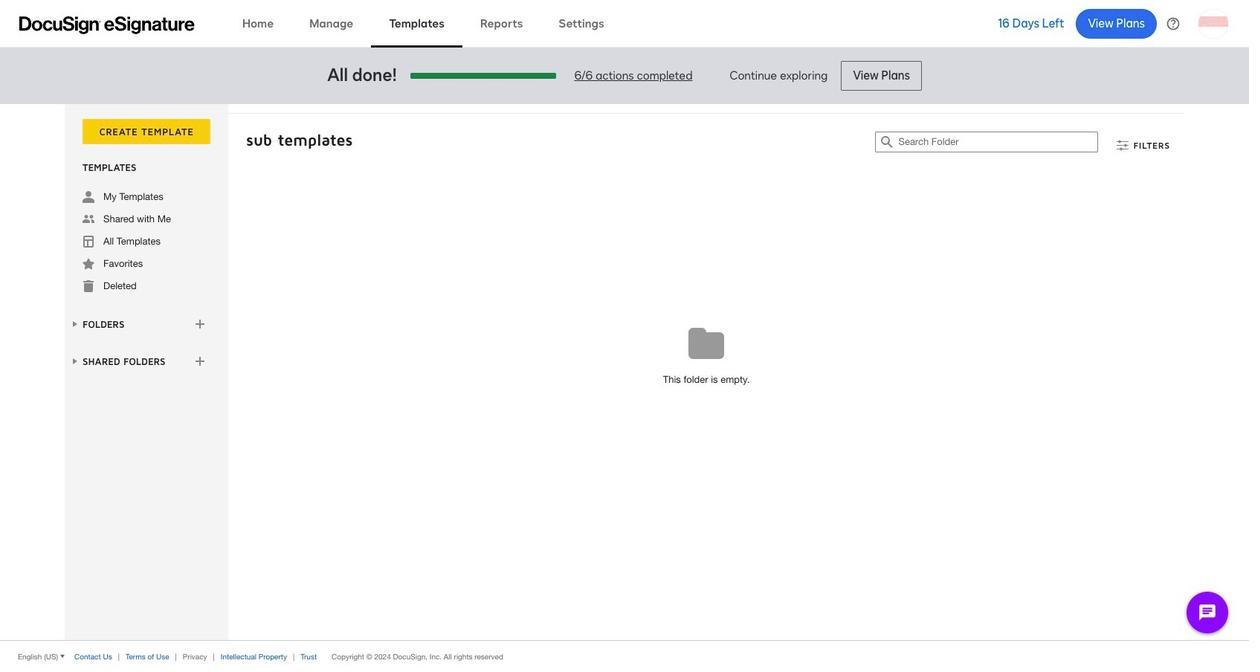 Task type: vqa. For each thing, say whether or not it's contained in the screenshot.
DocuSignLogo
no



Task type: describe. For each thing, give the bounding box(es) containing it.
user image
[[83, 191, 94, 203]]

docusign esignature image
[[19, 16, 195, 34]]

templates image
[[83, 236, 94, 248]]

shared image
[[83, 213, 94, 225]]

trash image
[[83, 280, 94, 292]]

secondary navigation region
[[65, 104, 1188, 640]]

view shared folders image
[[69, 355, 81, 367]]

more info region
[[0, 640, 1249, 672]]



Task type: locate. For each thing, give the bounding box(es) containing it.
your uploaded profile image image
[[1199, 9, 1228, 38]]

view folders image
[[69, 318, 81, 330]]

Search Folder text field
[[899, 132, 1098, 152]]

star filled image
[[83, 258, 94, 270]]



